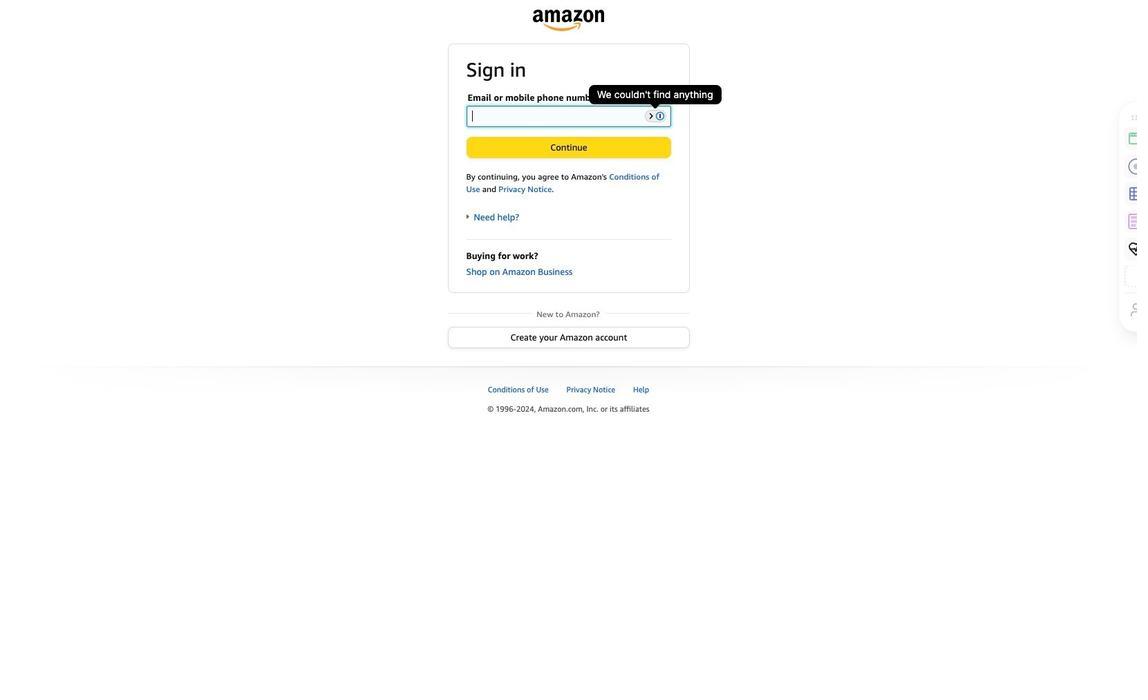 Task type: locate. For each thing, give the bounding box(es) containing it.
None submit
[[467, 137, 671, 157]]

None email field
[[467, 106, 671, 127]]



Task type: vqa. For each thing, say whether or not it's contained in the screenshot.
Amazon image
yes



Task type: describe. For each thing, give the bounding box(es) containing it.
expand image
[[467, 215, 471, 219]]

amazon image
[[533, 10, 605, 31]]



